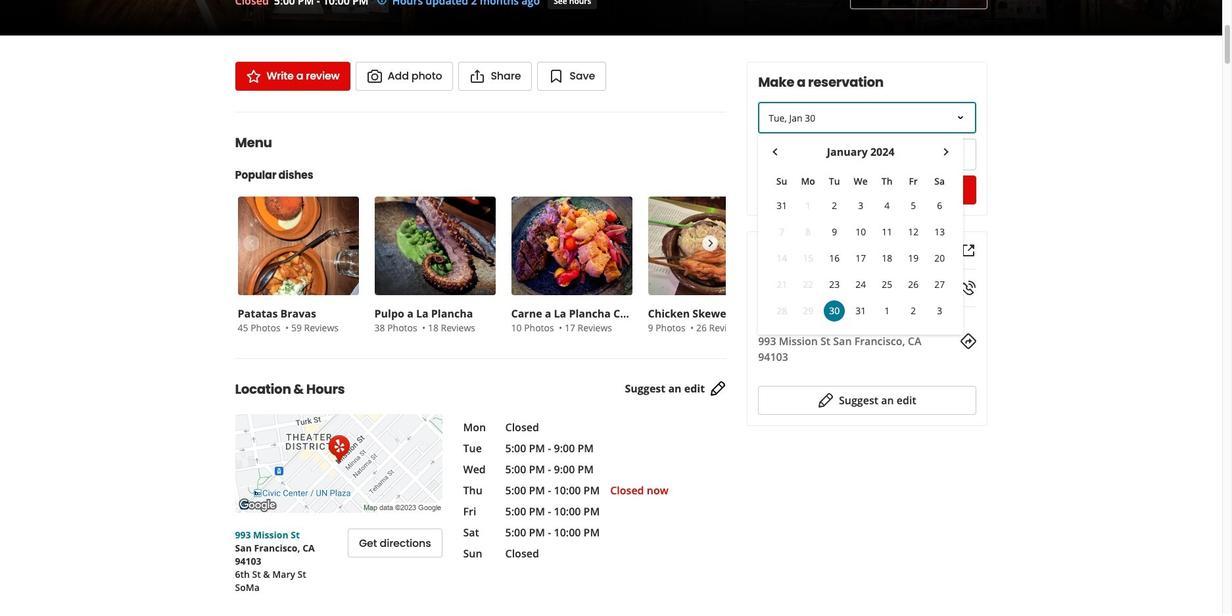 Task type: vqa. For each thing, say whether or not it's contained in the screenshot.
'Profile' link
no



Task type: describe. For each thing, give the bounding box(es) containing it.
6 row from the top
[[769, 298, 953, 324]]

24 directions v2 image
[[961, 333, 976, 349]]

2 row from the top
[[769, 193, 953, 219]]

sun jan 28, 2024 cell
[[772, 301, 793, 322]]

map image
[[235, 414, 442, 513]]

sat feb 3, 2024 cell
[[929, 301, 951, 322]]

mon jan 15, 2024 cell
[[798, 248, 819, 269]]

sun dec 31, 2023 cell
[[772, 195, 793, 216]]

thu feb 1, 2024 cell
[[877, 301, 898, 322]]

mon jan 29, 2024 cell
[[798, 301, 819, 322]]

24 save outline v2 image
[[549, 68, 565, 84]]

24 pencil v2 image
[[710, 381, 726, 397]]

24 star v2 image
[[246, 68, 261, 84]]

1 row from the top
[[769, 170, 953, 193]]

chicken skewers image
[[648, 197, 769, 295]]



Task type: locate. For each thing, give the bounding box(es) containing it.
24 pencil v2 image
[[818, 393, 834, 408]]

row up tue jan 30, 2024 'cell'
[[769, 245, 953, 272]]

patatas bravas image
[[238, 197, 359, 295]]

24 share v2 image
[[470, 68, 486, 84]]

sun jan 14, 2024 cell
[[772, 248, 793, 269]]

16 info v2 image
[[377, 0, 387, 5]]

4 row from the top
[[769, 245, 953, 272]]

3 row from the top
[[769, 219, 953, 245]]

photo of the pawn shop - san francisco, ca, us. "tres" cocktail image
[[55, 0, 242, 36]]

24 camera v2 image
[[367, 68, 383, 84]]

5 row from the top
[[769, 272, 953, 298]]

photo of the pawn shop - san francisco, ca, us. enterance to the restaurant image
[[849, 0, 1222, 36]]

sun jan 7, 2024 cell
[[772, 222, 793, 243]]

row up mon jan 1, 2024 cell
[[769, 170, 953, 193]]

row group
[[769, 193, 953, 324]]

row up mon jan 8, 2024 cell
[[769, 193, 953, 219]]

mon jan 22, 2024 cell
[[798, 274, 819, 295]]

None field
[[870, 139, 976, 170], [760, 140, 863, 169], [870, 139, 976, 170], [760, 140, 863, 169]]

tue jan 30, 2024 cell
[[822, 298, 848, 324]]

24 external link v2 image
[[961, 243, 976, 258]]

mon jan 1, 2024 cell
[[798, 195, 819, 216]]

carne a la plancha con migas image
[[511, 197, 632, 295]]

previous image
[[243, 235, 258, 251]]

sun jan 21, 2024 cell
[[772, 274, 793, 295]]

mon jan 8, 2024 cell
[[798, 222, 819, 243]]

photo of the pawn shop - san francisco, ca, us. pinchos de pollo - chicken skewers image
[[0, 0, 55, 36]]

grid
[[769, 144, 953, 324]]

photo of the pawn shop - san francisco, ca, us. image
[[242, 0, 429, 36], [429, 0, 849, 36]]

row up mon jan 15, 2024 cell
[[769, 219, 953, 245]]

row down the mon jan 22, 2024 cell
[[769, 298, 953, 324]]

pulpo a la plancha image
[[375, 197, 496, 295]]

menu element
[[214, 112, 772, 337]]

location & hours element
[[214, 358, 747, 595]]

fri feb 2, 2024 cell
[[903, 301, 924, 322]]

Select a date text field
[[758, 102, 976, 134]]

next image
[[703, 235, 718, 251]]

1 photo of the pawn shop - san francisco, ca, us. image from the left
[[242, 0, 429, 36]]

info alert
[[377, 0, 540, 9]]

row
[[769, 170, 953, 193], [769, 193, 953, 219], [769, 219, 953, 245], [769, 245, 953, 272], [769, 272, 953, 298], [769, 298, 953, 324]]

24 phone v2 image
[[961, 280, 976, 296]]

2 photo of the pawn shop - san francisco, ca, us. image from the left
[[429, 0, 849, 36]]

row up thu feb 1, 2024 cell
[[769, 272, 953, 298]]



